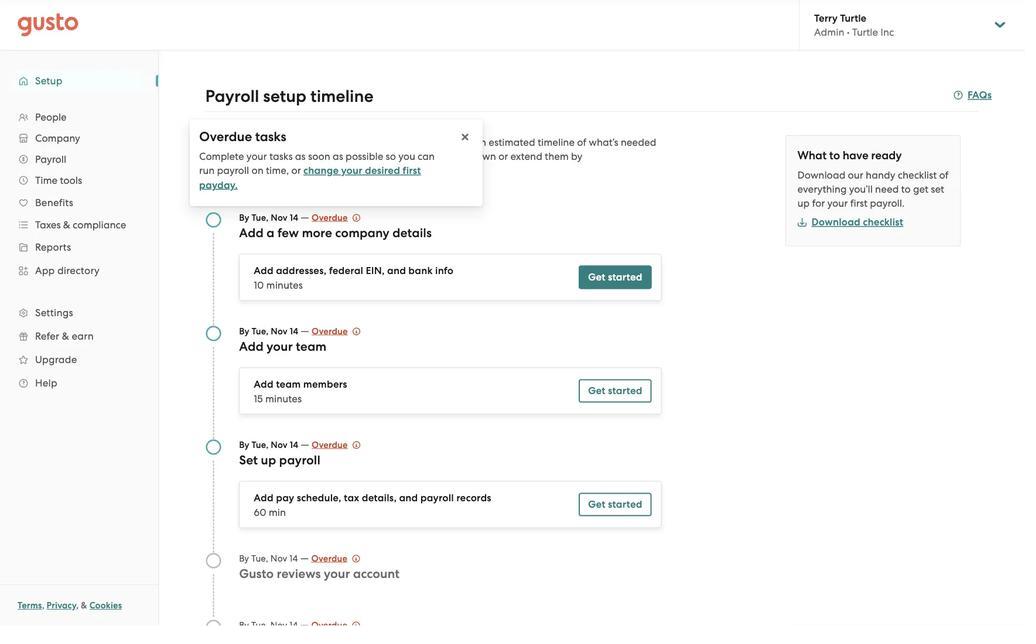 Task type: describe. For each thing, give the bounding box(es) containing it.
14 for a
[[290, 213, 299, 223]]

overdue tasks
[[199, 129, 287, 145]]

this
[[445, 137, 463, 148]]

your right finish
[[338, 151, 358, 162]]

shown
[[467, 151, 496, 162]]

15
[[254, 393, 263, 405]]

you'll
[[850, 183, 873, 195]]

add for add addresses, federal ein, and bank info 10 minutes
[[254, 265, 274, 277]]

nov for a
[[271, 213, 288, 223]]

help link
[[12, 373, 147, 394]]

download our handy checklist of everything you'll need to get set up for your first payroll.
[[798, 169, 949, 209]]

tue, for reviews
[[252, 554, 268, 564]]

min
[[269, 507, 286, 519]]

set inside let's start the countdown to your first gusto payroll! this is an estimated                     timeline of what's needed to get you fully set up.
[[276, 151, 290, 162]]

1 vertical spatial up
[[261, 453, 276, 468]]

people button
[[12, 107, 147, 128]]

desired
[[365, 165, 400, 177]]

or inside complete your tasks as soon as possible so you can run payroll on time, or
[[292, 165, 301, 176]]

set
[[239, 453, 258, 468]]

your inside change your desired first payday.
[[341, 165, 363, 177]]

details,
[[362, 492, 397, 504]]

payroll inside add pay schedule, tax details, and payroll records 60 min
[[421, 492, 454, 504]]

— for your
[[300, 553, 309, 564]]

help
[[35, 378, 57, 389]]

— for few
[[301, 211, 309, 223]]

10
[[254, 279, 264, 291]]

1 horizontal spatial payroll
[[279, 453, 321, 468]]

by for add your team
[[239, 326, 250, 337]]

estimated
[[489, 137, 536, 148]]

time tools button
[[12, 170, 147, 191]]

by for set up payroll
[[239, 440, 250, 451]]

1 get started from the top
[[589, 271, 643, 283]]

minutes inside add addresses, federal ein, and bank info 10 minutes
[[267, 279, 303, 291]]

or inside finish your tasks by the due dates shown or extend them by changing your first gusto payday.
[[499, 151, 509, 162]]

add your team
[[239, 339, 327, 354]]

1 get started button from the top
[[579, 266, 652, 289]]

and inside add pay schedule, tax details, and payroll records 60 min
[[399, 492, 418, 504]]

payroll for payroll
[[35, 154, 66, 165]]

app
[[35, 265, 55, 277]]

time tools
[[35, 175, 82, 186]]

have
[[843, 149, 869, 162]]

reviews
[[277, 567, 321, 582]]

the inside finish your tasks by the due dates shown or extend them by changing your first gusto payday.
[[400, 151, 415, 162]]

14 for your
[[290, 326, 299, 337]]

your inside download our handy checklist of everything you'll need to get set up for your first payroll.
[[828, 198, 849, 209]]

60
[[254, 507, 267, 519]]

reports
[[35, 242, 71, 253]]

minutes inside the add team members 15 minutes
[[266, 393, 302, 405]]

is
[[465, 137, 472, 148]]

faqs button
[[954, 88, 993, 102]]

add team members 15 minutes
[[254, 379, 348, 405]]

taxes
[[35, 219, 61, 231]]

by tue, nov 14 — for a
[[239, 211, 312, 223]]

reports link
[[12, 237, 147, 258]]

bank
[[409, 265, 433, 277]]

download for download our handy checklist of everything you'll need to get set up for your first payroll.
[[798, 169, 846, 181]]

them
[[545, 151, 569, 162]]

& for earn
[[62, 331, 69, 342]]

run
[[199, 165, 215, 176]]

dates
[[438, 151, 464, 162]]

few
[[278, 226, 299, 240]]

your up the add team members 15 minutes
[[267, 339, 293, 354]]

need
[[876, 183, 900, 195]]

tools
[[60, 175, 82, 186]]

our
[[849, 169, 864, 181]]

add pay schedule, tax details, and payroll records 60 min
[[254, 492, 492, 519]]

your down fully at the left top of the page
[[253, 165, 274, 177]]

2 , from the left
[[76, 601, 79, 611]]

14 for up
[[290, 440, 299, 451]]

taxes & compliance button
[[12, 215, 147, 236]]

tue, for up
[[252, 440, 269, 451]]

get started button for set up payroll
[[579, 493, 652, 517]]

1 by from the left
[[387, 151, 398, 162]]

settings link
[[12, 303, 147, 324]]

company
[[35, 132, 80, 144]]

download for download checklist
[[812, 216, 861, 228]]

setup
[[35, 75, 63, 87]]

extend
[[511, 151, 543, 162]]

team inside the add team members 15 minutes
[[276, 379, 301, 391]]

get for set up payroll
[[589, 499, 606, 511]]

complete your tasks as soon as possible so you can run payroll on time, or
[[199, 151, 435, 176]]

time,
[[266, 165, 289, 176]]

tue, for a
[[252, 213, 269, 223]]

refer & earn
[[35, 331, 94, 342]]

to up run
[[205, 151, 215, 162]]

1 vertical spatial turtle
[[853, 26, 879, 38]]

inc
[[881, 26, 895, 38]]

get inside download our handy checklist of everything you'll need to get set up for your first payroll.
[[914, 183, 929, 195]]

due
[[418, 151, 436, 162]]

app directory
[[35, 265, 100, 277]]

•
[[848, 26, 850, 38]]

0 vertical spatial turtle
[[841, 12, 867, 24]]

up inside download our handy checklist of everything you'll need to get set up for your first payroll.
[[798, 198, 810, 209]]

checklist inside download our handy checklist of everything you'll need to get set up for your first payroll.
[[899, 169, 938, 181]]

possible
[[346, 151, 384, 162]]

to inside download our handy checklist of everything you'll need to get set up for your first payroll.
[[902, 183, 911, 195]]

by tue, nov 14 — for your
[[239, 325, 312, 337]]

by for add a few more company details
[[239, 213, 250, 223]]

finish
[[309, 151, 335, 162]]

add for add pay schedule, tax details, and payroll records 60 min
[[254, 492, 274, 504]]

add for add a few more company details
[[239, 226, 264, 240]]

payroll.
[[871, 198, 905, 209]]

add addresses, federal ein, and bank info 10 minutes
[[254, 265, 454, 291]]

upgrade
[[35, 354, 77, 366]]

change
[[304, 165, 339, 177]]

refer & earn link
[[12, 326, 147, 347]]

by for gusto reviews your account
[[239, 554, 249, 564]]

can
[[418, 151, 435, 162]]

— for team
[[301, 325, 309, 337]]

federal
[[329, 265, 364, 277]]

admin
[[815, 26, 845, 38]]

changing
[[205, 165, 250, 177]]

what to have ready
[[798, 149, 903, 162]]

overdue for payroll
[[312, 440, 348, 451]]

download checklist
[[812, 216, 904, 228]]

cookies button
[[90, 599, 122, 613]]

what
[[798, 149, 827, 162]]

started for add your team
[[609, 385, 643, 397]]

everything
[[798, 183, 847, 195]]

0 horizontal spatial timeline
[[311, 86, 374, 106]]

set inside download our handy checklist of everything you'll need to get set up for your first payroll.
[[932, 183, 945, 195]]

you inside let's start the countdown to your first gusto payroll! this is an estimated                     timeline of what's needed to get you fully set up.
[[235, 151, 252, 162]]

tasks for time,
[[270, 151, 293, 162]]

your inside complete your tasks as soon as possible so you can run payroll on time, or
[[247, 151, 267, 162]]

overdue button for few
[[312, 211, 361, 225]]

finish your tasks by the due dates shown or extend them by changing your first gusto payday.
[[205, 151, 583, 177]]

tasks for your
[[361, 151, 384, 162]]

overdue for team
[[312, 326, 348, 337]]

gusto navigation element
[[0, 50, 158, 414]]

upgrade link
[[12, 349, 147, 371]]

benefits link
[[12, 192, 147, 213]]

faqs
[[968, 89, 993, 101]]

payday. inside change your desired first payday.
[[199, 179, 238, 191]]

14 for reviews
[[290, 554, 298, 564]]

first inside let's start the countdown to your first gusto payroll! this is an estimated                     timeline of what's needed to get you fully set up.
[[358, 137, 375, 148]]

the inside let's start the countdown to your first gusto payroll! this is an estimated                     timeline of what's needed to get you fully set up.
[[251, 137, 266, 148]]

settings
[[35, 307, 73, 319]]

terry
[[815, 12, 838, 24]]

a
[[267, 226, 275, 240]]

of inside let's start the countdown to your first gusto payroll! this is an estimated                     timeline of what's needed to get you fully set up.
[[578, 137, 587, 148]]

payroll for payroll setup timeline
[[205, 86, 259, 106]]

overdue button for team
[[312, 324, 361, 339]]

earn
[[72, 331, 94, 342]]

an
[[474, 137, 487, 148]]



Task type: locate. For each thing, give the bounding box(es) containing it.
checklist down payroll.
[[864, 216, 904, 228]]

terry turtle admin • turtle inc
[[815, 12, 895, 38]]

to up finish
[[323, 137, 333, 148]]

to
[[323, 137, 333, 148], [830, 149, 841, 162], [205, 151, 215, 162], [902, 183, 911, 195]]

handy
[[867, 169, 896, 181]]

1 get from the top
[[589, 271, 606, 283]]

get started
[[589, 271, 643, 283], [589, 385, 643, 397], [589, 499, 643, 511]]

benefits
[[35, 197, 73, 209]]

first inside change your desired first payday.
[[403, 165, 421, 177]]

— up the add your team
[[301, 325, 309, 337]]

2 overdue button from the top
[[312, 324, 361, 339]]

payday. down changing
[[199, 179, 238, 191]]

2 vertical spatial get
[[589, 499, 606, 511]]

payroll inside complete your tasks as soon as possible so you can run payroll on time, or
[[217, 165, 249, 176]]

minutes
[[267, 279, 303, 291], [266, 393, 302, 405]]

gusto up so
[[378, 137, 405, 148]]

ein,
[[366, 265, 385, 277]]

privacy link
[[47, 601, 76, 611]]

1 vertical spatial get started button
[[579, 380, 652, 403]]

let's start the countdown to your first gusto payroll! this is an estimated                     timeline of what's needed to get you fully set up.
[[205, 137, 657, 162]]

first down can
[[403, 165, 421, 177]]

, left privacy
[[42, 601, 44, 611]]

of
[[578, 137, 587, 148], [940, 169, 949, 181]]

2 tue, from the top
[[252, 326, 269, 337]]

0 horizontal spatial up
[[261, 453, 276, 468]]

1 vertical spatial get
[[589, 385, 606, 397]]

your right reviews
[[324, 567, 350, 582]]

change your desired first payday.
[[199, 165, 421, 191]]

tue, up 'set' at the left bottom of page
[[252, 440, 269, 451]]

2 by from the left
[[572, 151, 583, 162]]

payroll inside dropdown button
[[35, 154, 66, 165]]

& left earn
[[62, 331, 69, 342]]

setup link
[[12, 70, 147, 91]]

by right circle blank image
[[239, 554, 249, 564]]

overdue button for payroll
[[312, 438, 361, 452]]

1 as from the left
[[295, 151, 306, 162]]

by tue, nov 14 — up a
[[239, 211, 312, 223]]

soon
[[308, 151, 331, 162]]

0 horizontal spatial or
[[292, 165, 301, 176]]

privacy
[[47, 601, 76, 611]]

get inside let's start the countdown to your first gusto payroll! this is an estimated                     timeline of what's needed to get you fully set up.
[[217, 151, 233, 162]]

1 vertical spatial the
[[400, 151, 415, 162]]

time
[[35, 175, 58, 186]]

2 vertical spatial started
[[609, 499, 643, 511]]

start
[[227, 137, 248, 148]]

3 overdue button from the top
[[312, 438, 361, 452]]

1 horizontal spatial of
[[940, 169, 949, 181]]

payroll up the "time" at the left top
[[35, 154, 66, 165]]

1 vertical spatial get started
[[589, 385, 643, 397]]

compliance
[[73, 219, 126, 231]]

0 horizontal spatial payday.
[[199, 179, 238, 191]]

on
[[252, 165, 264, 176]]

0 vertical spatial download
[[798, 169, 846, 181]]

tasks up fully at the left top of the page
[[255, 129, 287, 145]]

minutes right 15
[[266, 393, 302, 405]]

2 get from the top
[[589, 385, 606, 397]]

nov up reviews
[[271, 554, 288, 564]]

terms
[[18, 601, 42, 611]]

1 vertical spatial get
[[914, 183, 929, 195]]

refer
[[35, 331, 59, 342]]

4 by from the top
[[239, 554, 249, 564]]

checklist up 'need'
[[899, 169, 938, 181]]

or
[[499, 151, 509, 162], [292, 165, 301, 176]]

0 vertical spatial get started button
[[579, 266, 652, 289]]

add inside add pay schedule, tax details, and payroll records 60 min
[[254, 492, 274, 504]]

list
[[0, 107, 158, 395]]

schedule,
[[297, 492, 342, 504]]

download down the for
[[812, 216, 861, 228]]

14 up set up payroll
[[290, 440, 299, 451]]

by tue, nov 14 — up the add your team
[[239, 325, 312, 337]]

info
[[436, 265, 454, 277]]

you right so
[[399, 151, 416, 162]]

by tue, nov 14 — up set up payroll
[[239, 439, 312, 451]]

set
[[276, 151, 290, 162], [932, 183, 945, 195]]

get started button
[[579, 266, 652, 289], [579, 380, 652, 403], [579, 493, 652, 517]]

1 you from the left
[[235, 151, 252, 162]]

terms , privacy , & cookies
[[18, 601, 122, 611]]

records
[[457, 492, 492, 504]]

by tue, nov 14 — for reviews
[[239, 553, 312, 564]]

timeline
[[311, 86, 374, 106], [538, 137, 575, 148]]

you
[[235, 151, 252, 162], [399, 151, 416, 162]]

0 horizontal spatial by
[[387, 151, 398, 162]]

overdue button up gusto reviews your account
[[312, 552, 361, 566]]

2 vertical spatial &
[[81, 601, 87, 611]]

let's
[[205, 137, 225, 148]]

2 vertical spatial gusto
[[239, 567, 274, 582]]

0 vertical spatial get
[[217, 151, 233, 162]]

1 started from the top
[[609, 271, 643, 283]]

your up possible
[[335, 137, 356, 148]]

nov for your
[[271, 326, 288, 337]]

1 vertical spatial gusto
[[297, 165, 325, 177]]

0 horizontal spatial as
[[295, 151, 306, 162]]

2 get started button from the top
[[579, 380, 652, 403]]

download
[[798, 169, 846, 181], [812, 216, 861, 228]]

1 vertical spatial &
[[62, 331, 69, 342]]

1 horizontal spatial get
[[914, 183, 929, 195]]

1 vertical spatial download
[[812, 216, 861, 228]]

you down start
[[235, 151, 252, 162]]

2 14 from the top
[[290, 326, 299, 337]]

0 vertical spatial started
[[609, 271, 643, 283]]

payroll down complete
[[217, 165, 249, 176]]

add for add your team
[[239, 339, 264, 354]]

1 horizontal spatial timeline
[[538, 137, 575, 148]]

terms link
[[18, 601, 42, 611]]

2 as from the left
[[333, 151, 343, 162]]

get
[[217, 151, 233, 162], [914, 183, 929, 195]]

nov up set up payroll
[[271, 440, 288, 451]]

4 by tue, nov 14 — from the top
[[239, 553, 312, 564]]

14 up the add your team
[[290, 326, 299, 337]]

overdue up the add your team
[[312, 326, 348, 337]]

add
[[239, 226, 264, 240], [254, 265, 274, 277], [239, 339, 264, 354], [254, 379, 274, 391], [254, 492, 274, 504]]

minutes down addresses,
[[267, 279, 303, 291]]

1 overdue button from the top
[[312, 211, 361, 225]]

by down changing
[[239, 213, 250, 223]]

countdown
[[269, 137, 321, 148]]

& inside dropdown button
[[63, 219, 70, 231]]

0 vertical spatial get started
[[589, 271, 643, 283]]

up left the for
[[798, 198, 810, 209]]

0 vertical spatial get
[[589, 271, 606, 283]]

team
[[296, 339, 327, 354], [276, 379, 301, 391]]

started for set up payroll
[[609, 499, 643, 511]]

3 get from the top
[[589, 499, 606, 511]]

tasks inside complete your tasks as soon as possible so you can run payroll on time, or
[[270, 151, 293, 162]]

to right 'need'
[[902, 183, 911, 195]]

4 tue, from the top
[[252, 554, 268, 564]]

2 horizontal spatial payroll
[[421, 492, 454, 504]]

& for compliance
[[63, 219, 70, 231]]

1 vertical spatial timeline
[[538, 137, 575, 148]]

first down you'll
[[851, 198, 868, 209]]

0 vertical spatial timeline
[[311, 86, 374, 106]]

turtle up •
[[841, 12, 867, 24]]

1 vertical spatial payroll
[[35, 154, 66, 165]]

nov up the add your team
[[271, 326, 288, 337]]

2 vertical spatial payroll
[[421, 492, 454, 504]]

gusto left reviews
[[239, 567, 274, 582]]

get right 'need'
[[914, 183, 929, 195]]

14 up reviews
[[290, 554, 298, 564]]

2 by tue, nov 14 — from the top
[[239, 325, 312, 337]]

get up changing
[[217, 151, 233, 162]]

so
[[386, 151, 396, 162]]

2 you from the left
[[399, 151, 416, 162]]

circle blank image
[[205, 620, 222, 627]]

1 horizontal spatial up
[[798, 198, 810, 209]]

payday. inside finish your tasks by the due dates shown or extend them by changing your first gusto payday.
[[328, 165, 366, 177]]

or down "estimated"
[[499, 151, 509, 162]]

by right them
[[572, 151, 583, 162]]

up.
[[292, 151, 307, 162]]

0 vertical spatial and
[[388, 265, 406, 277]]

the
[[251, 137, 266, 148], [400, 151, 415, 162]]

add inside the add team members 15 minutes
[[254, 379, 274, 391]]

download inside download our handy checklist of everything you'll need to get set up for your first payroll.
[[798, 169, 846, 181]]

payroll left "records"
[[421, 492, 454, 504]]

1 horizontal spatial as
[[333, 151, 343, 162]]

gusto inside finish your tasks by the due dates shown or extend them by changing your first gusto payday.
[[297, 165, 325, 177]]

tue, for your
[[252, 326, 269, 337]]

3 by from the top
[[239, 440, 250, 451]]

14
[[290, 213, 299, 223], [290, 326, 299, 337], [290, 440, 299, 451], [290, 554, 298, 564]]

0 vertical spatial gusto
[[378, 137, 405, 148]]

more
[[302, 226, 332, 240]]

and right ein,
[[388, 265, 406, 277]]

overdue button up add a few more company details on the top left of page
[[312, 211, 361, 225]]

0 horizontal spatial payroll
[[217, 165, 249, 176]]

your
[[335, 137, 356, 148], [247, 151, 267, 162], [338, 151, 358, 162], [253, 165, 274, 177], [341, 165, 363, 177], [828, 198, 849, 209], [267, 339, 293, 354], [324, 567, 350, 582]]

pay
[[276, 492, 295, 504]]

1 vertical spatial of
[[940, 169, 949, 181]]

0 vertical spatial payroll
[[205, 86, 259, 106]]

0 horizontal spatial you
[[235, 151, 252, 162]]

first inside finish your tasks by the due dates shown or extend them by changing your first gusto payday.
[[276, 165, 295, 177]]

1 horizontal spatial by
[[572, 151, 583, 162]]

1 by from the top
[[239, 213, 250, 223]]

1 horizontal spatial payday.
[[328, 165, 366, 177]]

you inside complete your tasks as soon as possible so you can run payroll on time, or
[[399, 151, 416, 162]]

app directory link
[[12, 260, 147, 281]]

2 horizontal spatial gusto
[[378, 137, 405, 148]]

overdue button up tax
[[312, 438, 361, 452]]

14 up few
[[290, 213, 299, 223]]

& right taxes
[[63, 219, 70, 231]]

set right 'need'
[[932, 183, 945, 195]]

tasks up the desired
[[361, 151, 384, 162]]

and right details,
[[399, 492, 418, 504]]

up right 'set' at the left bottom of page
[[261, 453, 276, 468]]

overdue button up members
[[312, 324, 361, 339]]

set up payroll
[[239, 453, 321, 468]]

first up possible
[[358, 137, 375, 148]]

1 vertical spatial payroll
[[279, 453, 321, 468]]

3 get started from the top
[[589, 499, 643, 511]]

home image
[[18, 13, 79, 37]]

team up members
[[296, 339, 327, 354]]

overdue up complete
[[199, 129, 252, 145]]

tue, up the add your team
[[252, 326, 269, 337]]

overdue up gusto reviews your account
[[312, 554, 348, 564]]

2 vertical spatial get started button
[[579, 493, 652, 517]]

details
[[393, 226, 432, 240]]

payday. down possible
[[328, 165, 366, 177]]

, left 'cookies' button
[[76, 601, 79, 611]]

1 by tue, nov 14 — from the top
[[239, 211, 312, 223]]

as
[[295, 151, 306, 162], [333, 151, 343, 162]]

0 vertical spatial minutes
[[267, 279, 303, 291]]

overdue for your
[[312, 554, 348, 564]]

turtle
[[841, 12, 867, 24], [853, 26, 879, 38]]

your down possible
[[341, 165, 363, 177]]

0 vertical spatial checklist
[[899, 169, 938, 181]]

1 vertical spatial and
[[399, 492, 418, 504]]

1 horizontal spatial the
[[400, 151, 415, 162]]

gusto inside let's start the countdown to your first gusto payroll! this is an estimated                     timeline of what's needed to get you fully set up.
[[378, 137, 405, 148]]

team left members
[[276, 379, 301, 391]]

the right so
[[400, 151, 415, 162]]

payroll
[[217, 165, 249, 176], [279, 453, 321, 468], [421, 492, 454, 504]]

list containing people
[[0, 107, 158, 395]]

by tue, nov 14 — up reviews
[[239, 553, 312, 564]]

first
[[358, 137, 375, 148], [276, 165, 295, 177], [403, 165, 421, 177], [851, 198, 868, 209]]

by tue, nov 14 —
[[239, 211, 312, 223], [239, 325, 312, 337], [239, 439, 312, 451], [239, 553, 312, 564]]

get for add your team
[[589, 385, 606, 397]]

needed
[[621, 137, 657, 148]]

overdue button
[[312, 211, 361, 225], [312, 324, 361, 339], [312, 438, 361, 452], [312, 552, 361, 566]]

1 horizontal spatial set
[[932, 183, 945, 195]]

overdue
[[199, 129, 252, 145], [312, 213, 348, 223], [312, 326, 348, 337], [312, 440, 348, 451], [312, 554, 348, 564]]

0 horizontal spatial ,
[[42, 601, 44, 611]]

0 vertical spatial &
[[63, 219, 70, 231]]

1 vertical spatial checklist
[[864, 216, 904, 228]]

first down up.
[[276, 165, 295, 177]]

1 horizontal spatial you
[[399, 151, 416, 162]]

0 vertical spatial up
[[798, 198, 810, 209]]

ready
[[872, 149, 903, 162]]

and inside add addresses, federal ein, and bank info 10 minutes
[[388, 265, 406, 277]]

1 horizontal spatial or
[[499, 151, 509, 162]]

payroll up the pay
[[279, 453, 321, 468]]

get started for team
[[589, 385, 643, 397]]

0 horizontal spatial payroll
[[35, 154, 66, 165]]

set up changing your first gusto payday. button
[[276, 151, 290, 162]]

first inside download our handy checklist of everything you'll need to get set up for your first payroll.
[[851, 198, 868, 209]]

0 horizontal spatial the
[[251, 137, 266, 148]]

the up fully at the left top of the page
[[251, 137, 266, 148]]

of inside download our handy checklist of everything you'll need to get set up for your first payroll.
[[940, 169, 949, 181]]

0 vertical spatial payday.
[[328, 165, 366, 177]]

or down up.
[[292, 165, 301, 176]]

people
[[35, 111, 67, 123]]

tasks inside finish your tasks by the due dates shown or extend them by changing your first gusto payday.
[[361, 151, 384, 162]]

your up on
[[247, 151, 267, 162]]

overdue for few
[[312, 213, 348, 223]]

addresses,
[[276, 265, 327, 277]]

0 vertical spatial team
[[296, 339, 327, 354]]

overdue up add a few more company details on the top left of page
[[312, 213, 348, 223]]

3 started from the top
[[609, 499, 643, 511]]

& left 'cookies' button
[[81, 601, 87, 611]]

1 horizontal spatial ,
[[76, 601, 79, 611]]

complete
[[199, 151, 244, 162]]

1 vertical spatial or
[[292, 165, 301, 176]]

0 horizontal spatial gusto
[[239, 567, 274, 582]]

for
[[813, 198, 826, 209]]

3 14 from the top
[[290, 440, 299, 451]]

1 vertical spatial team
[[276, 379, 301, 391]]

2 by from the top
[[239, 326, 250, 337]]

add inside add addresses, federal ein, and bank info 10 minutes
[[254, 265, 274, 277]]

directory
[[57, 265, 100, 277]]

tue, down 60
[[252, 554, 268, 564]]

tasks up time,
[[270, 151, 293, 162]]

0 vertical spatial the
[[251, 137, 266, 148]]

4 overdue button from the top
[[312, 552, 361, 566]]

overdue inside dialog main content element
[[199, 129, 252, 145]]

1 vertical spatial set
[[932, 183, 945, 195]]

3 by tue, nov 14 — from the top
[[239, 439, 312, 451]]

tue, up a
[[252, 213, 269, 223]]

tue,
[[252, 213, 269, 223], [252, 326, 269, 337], [252, 440, 269, 451], [252, 554, 268, 564]]

by up the add your team
[[239, 326, 250, 337]]

payroll!
[[408, 137, 442, 148]]

circle blank image
[[205, 553, 222, 570]]

dialog main content element
[[190, 120, 483, 206]]

2 get started from the top
[[589, 385, 643, 397]]

to left have
[[830, 149, 841, 162]]

download up everything
[[798, 169, 846, 181]]

1 14 from the top
[[290, 213, 299, 223]]

— up set up payroll
[[301, 439, 309, 451]]

gusto down soon
[[297, 165, 325, 177]]

— for payroll
[[301, 439, 309, 451]]

— up reviews
[[300, 553, 309, 564]]

0 vertical spatial set
[[276, 151, 290, 162]]

setup
[[263, 86, 307, 106]]

as right soon
[[333, 151, 343, 162]]

as down "countdown" on the top
[[295, 151, 306, 162]]

nov up a
[[271, 213, 288, 223]]

turtle right •
[[853, 26, 879, 38]]

overdue up set up payroll
[[312, 440, 348, 451]]

,
[[42, 601, 44, 611], [76, 601, 79, 611]]

3 get started button from the top
[[579, 493, 652, 517]]

2 started from the top
[[609, 385, 643, 397]]

overdue button for your
[[312, 552, 361, 566]]

— up more on the top of page
[[301, 211, 309, 223]]

0 horizontal spatial of
[[578, 137, 587, 148]]

payroll button
[[12, 149, 147, 170]]

changing your first gusto payday. button
[[205, 164, 366, 178]]

fully
[[254, 151, 274, 162]]

0 vertical spatial payroll
[[217, 165, 249, 176]]

nov for reviews
[[271, 554, 288, 564]]

cookies
[[90, 601, 122, 611]]

by up 'set' at the left bottom of page
[[239, 440, 250, 451]]

2 vertical spatial get started
[[589, 499, 643, 511]]

timeline right setup
[[311, 86, 374, 106]]

0 vertical spatial or
[[499, 151, 509, 162]]

nov for up
[[271, 440, 288, 451]]

add for add team members 15 minutes
[[254, 379, 274, 391]]

timeline inside let's start the countdown to your first gusto payroll! this is an estimated                     timeline of what's needed to get you fully set up.
[[538, 137, 575, 148]]

your inside let's start the countdown to your first gusto payroll! this is an estimated                     timeline of what's needed to get you fully set up.
[[335, 137, 356, 148]]

1 horizontal spatial payroll
[[205, 86, 259, 106]]

your right the for
[[828, 198, 849, 209]]

timeline up them
[[538, 137, 575, 148]]

tasks
[[255, 129, 287, 145], [270, 151, 293, 162], [361, 151, 384, 162]]

payroll up overdue tasks
[[205, 86, 259, 106]]

1 vertical spatial started
[[609, 385, 643, 397]]

0 vertical spatial of
[[578, 137, 587, 148]]

0 horizontal spatial set
[[276, 151, 290, 162]]

get started for payroll
[[589, 499, 643, 511]]

1 horizontal spatial gusto
[[297, 165, 325, 177]]

0 horizontal spatial get
[[217, 151, 233, 162]]

1 vertical spatial minutes
[[266, 393, 302, 405]]

4 14 from the top
[[290, 554, 298, 564]]

1 tue, from the top
[[252, 213, 269, 223]]

get started button for add your team
[[579, 380, 652, 403]]

1 vertical spatial payday.
[[199, 179, 238, 191]]

by up the desired
[[387, 151, 398, 162]]

1 , from the left
[[42, 601, 44, 611]]

3 tue, from the top
[[252, 440, 269, 451]]

by tue, nov 14 — for up
[[239, 439, 312, 451]]

up
[[798, 198, 810, 209], [261, 453, 276, 468]]



Task type: vqa. For each thing, say whether or not it's contained in the screenshot.
the bottom &
yes



